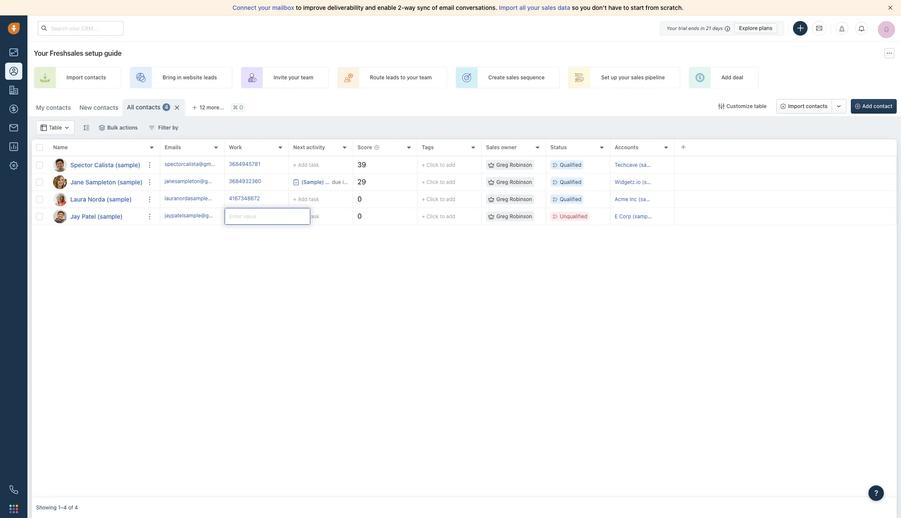 Task type: locate. For each thing, give the bounding box(es) containing it.
add for e corp (sample)
[[298, 213, 308, 219]]

your left mailbox
[[258, 4, 271, 11]]

(sample)
[[115, 161, 140, 168], [639, 162, 661, 168], [117, 178, 143, 185], [642, 179, 664, 185], [107, 195, 132, 203], [639, 196, 660, 202], [98, 213, 123, 220], [633, 213, 654, 220]]

container_wx8msf4aqz5i3rn1 image inside 'bulk actions' button
[[99, 125, 105, 131]]

import left all
[[499, 4, 518, 11]]

1 vertical spatial qualified
[[560, 179, 582, 185]]

sales left pipeline
[[631, 74, 644, 81]]

add for jaypatelsample@gmail.com + click to add
[[446, 213, 456, 220]]

0 horizontal spatial leads
[[204, 74, 217, 81]]

1 + add task from the top
[[293, 161, 319, 168]]

your right invite on the top of page
[[289, 74, 300, 81]]

greg robinson for widgetz.io (sample)
[[497, 179, 532, 185]]

+ click to add
[[422, 162, 456, 168], [422, 179, 456, 185], [422, 196, 456, 202], [422, 213, 456, 220]]

(sample) for e corp (sample)
[[633, 213, 654, 220]]

0 horizontal spatial sales
[[507, 74, 519, 81]]

create sales sequence link
[[456, 67, 560, 88]]

techcave (sample) link
[[615, 162, 661, 168]]

greg
[[497, 162, 508, 168], [497, 179, 508, 185], [497, 196, 508, 202], [497, 213, 508, 220]]

1 horizontal spatial import contacts
[[788, 103, 828, 109]]

leads inside 'link'
[[204, 74, 217, 81]]

table button
[[36, 121, 75, 135]]

days
[[713, 25, 723, 31]]

import down your freshsales setup guide on the left top of the page
[[66, 74, 83, 81]]

qualified
[[560, 162, 582, 168], [560, 179, 582, 185], [560, 196, 582, 202]]

owner
[[501, 144, 517, 151]]

1 vertical spatial 0
[[358, 212, 362, 220]]

and
[[365, 4, 376, 11]]

sales left data at the top of page
[[542, 4, 556, 11]]

2 vertical spatial task
[[309, 213, 319, 219]]

your for your trial ends in 21 days
[[667, 25, 677, 31]]

2 cell from the top
[[675, 174, 897, 190]]

2 team from the left
[[420, 74, 432, 81]]

3 greg robinson from the top
[[497, 196, 532, 202]]

filter by button
[[143, 121, 184, 135]]

4 inside all contacts 4
[[165, 104, 168, 110]]

2 horizontal spatial sales
[[631, 74, 644, 81]]

4 greg robinson from the top
[[497, 213, 532, 220]]

1 horizontal spatial sales
[[542, 4, 556, 11]]

click
[[427, 162, 439, 168], [427, 179, 439, 185], [427, 196, 439, 202], [234, 212, 246, 219], [427, 213, 439, 220]]

1 vertical spatial in
[[177, 74, 182, 81]]

name column header
[[49, 139, 160, 157]]

unqualified
[[560, 213, 588, 220]]

press space to select this row. row containing laura norda (sample)
[[32, 191, 160, 208]]

3 + click to add from the top
[[422, 196, 456, 202]]

j image
[[53, 210, 67, 223]]

0 horizontal spatial container_wx8msf4aqz5i3rn1 image
[[64, 125, 70, 131]]

jaypatelsample@gmail.com link
[[165, 212, 231, 221]]

route
[[370, 74, 385, 81]]

explore plans link
[[735, 23, 778, 33]]

leads right route
[[386, 74, 399, 81]]

inc
[[630, 196, 637, 202]]

your right route
[[407, 74, 418, 81]]

1 cell from the top
[[675, 157, 897, 173]]

jane sampleton (sample)
[[70, 178, 143, 185]]

of right sync
[[432, 4, 438, 11]]

container_wx8msf4aqz5i3rn1 image
[[64, 125, 70, 131], [99, 125, 105, 131], [489, 213, 495, 219]]

add contact button
[[851, 99, 897, 114]]

2 robinson from the top
[[510, 179, 532, 185]]

import contacts for 'import contacts' link
[[66, 74, 106, 81]]

your left trial
[[667, 25, 677, 31]]

1 greg from the top
[[497, 162, 508, 168]]

showing
[[36, 505, 57, 511]]

1 0 from the top
[[358, 195, 362, 203]]

task for jaypatelsample@gmail.com + click to add
[[309, 213, 319, 219]]

0
[[358, 195, 362, 203], [358, 212, 362, 220]]

laura norda (sample)
[[70, 195, 132, 203]]

1 vertical spatial import contacts
[[788, 103, 828, 109]]

0 for jaypatelsample@gmail.com
[[358, 212, 362, 220]]

4 + click to add from the top
[[422, 213, 456, 220]]

acme inc (sample) link
[[615, 196, 660, 202]]

table
[[755, 103, 767, 109]]

qualified for 29
[[560, 179, 582, 185]]

1 horizontal spatial of
[[432, 4, 438, 11]]

1 qualified from the top
[[560, 162, 582, 168]]

3 qualified from the top
[[560, 196, 582, 202]]

(sample) right corp
[[633, 213, 654, 220]]

0 horizontal spatial import contacts
[[66, 74, 106, 81]]

1 horizontal spatial team
[[420, 74, 432, 81]]

2 greg from the top
[[497, 179, 508, 185]]

(sample) right calista
[[115, 161, 140, 168]]

jay patel (sample) link
[[70, 212, 123, 221]]

website
[[183, 74, 202, 81]]

cell
[[675, 157, 897, 173], [675, 174, 897, 190], [675, 191, 897, 208], [675, 208, 897, 225]]

row group containing spector calista (sample)
[[32, 157, 160, 225]]

+ add task
[[293, 161, 319, 168], [293, 196, 319, 202], [293, 213, 319, 219]]

new contacts button
[[75, 99, 123, 116], [79, 104, 118, 111]]

close image
[[889, 6, 893, 10]]

2 qualified from the top
[[560, 179, 582, 185]]

robinson for acme inc (sample)
[[510, 196, 532, 202]]

0 horizontal spatial in
[[177, 74, 182, 81]]

container_wx8msf4aqz5i3rn1 image inside table dropdown button
[[64, 125, 70, 131]]

in
[[701, 25, 705, 31], [177, 74, 182, 81]]

your left freshsales
[[34, 49, 48, 57]]

pipeline
[[646, 74, 665, 81]]

cell for acme inc (sample)
[[675, 191, 897, 208]]

(sample) for jay patel (sample)
[[98, 213, 123, 220]]

click for spectorcalista@gmail.com 3684945781
[[427, 162, 439, 168]]

import right table
[[788, 103, 805, 109]]

1 + click to add from the top
[[422, 162, 456, 168]]

import contacts inside button
[[788, 103, 828, 109]]

3 cell from the top
[[675, 191, 897, 208]]

have
[[609, 4, 622, 11]]

0 vertical spatial in
[[701, 25, 705, 31]]

4 greg from the top
[[497, 213, 508, 220]]

robinson for widgetz.io (sample)
[[510, 179, 532, 185]]

2 greg robinson from the top
[[497, 179, 532, 185]]

spector calista (sample)
[[70, 161, 140, 168]]

3684932360
[[229, 178, 261, 184]]

conversations.
[[456, 4, 498, 11]]

2 task from the top
[[309, 196, 319, 202]]

4 right 1–4
[[75, 505, 78, 511]]

showing 1–4 of 4
[[36, 505, 78, 511]]

acme inc (sample)
[[615, 196, 660, 202]]

1 vertical spatial your
[[34, 49, 48, 57]]

2 vertical spatial import
[[788, 103, 805, 109]]

21
[[706, 25, 711, 31]]

contacts
[[84, 74, 106, 81], [806, 103, 828, 109], [136, 103, 161, 111], [46, 104, 71, 111], [94, 104, 118, 111]]

robinson for e corp (sample)
[[510, 213, 532, 220]]

1 vertical spatial 4
[[75, 505, 78, 511]]

import
[[499, 4, 518, 11], [66, 74, 83, 81], [788, 103, 805, 109]]

tags
[[422, 144, 434, 151]]

import contacts
[[66, 74, 106, 81], [788, 103, 828, 109]]

1 leads from the left
[[204, 74, 217, 81]]

by
[[172, 124, 178, 131]]

3 task from the top
[[309, 213, 319, 219]]

add deal link
[[689, 67, 759, 88]]

leads
[[204, 74, 217, 81], [386, 74, 399, 81]]

1 vertical spatial import
[[66, 74, 83, 81]]

+ click to add for jaypatelsample@gmail.com + click to add
[[422, 213, 456, 220]]

0 vertical spatial + add task
[[293, 161, 319, 168]]

1–4
[[58, 505, 67, 511]]

greg for acme inc (sample)
[[497, 196, 508, 202]]

freshworks switcher image
[[9, 505, 18, 513]]

to
[[296, 4, 302, 11], [624, 4, 629, 11], [401, 74, 406, 81], [440, 162, 445, 168], [440, 179, 445, 185], [440, 196, 445, 202], [247, 212, 252, 219], [440, 213, 445, 220]]

grid
[[32, 139, 897, 498]]

4 robinson from the top
[[510, 213, 532, 220]]

jaypatelsample@gmail.com + click to add
[[165, 212, 263, 219]]

ends
[[689, 25, 700, 31]]

3 + add task from the top
[[293, 213, 319, 219]]

1 horizontal spatial import
[[499, 4, 518, 11]]

techcave (sample)
[[615, 162, 661, 168]]

2 vertical spatial + add task
[[293, 213, 319, 219]]

0 vertical spatial 0
[[358, 195, 362, 203]]

row group
[[32, 157, 160, 225], [160, 157, 897, 225]]

1 team from the left
[[301, 74, 313, 81]]

1 greg robinson from the top
[[497, 162, 532, 168]]

your inside "link"
[[619, 74, 630, 81]]

0 vertical spatial task
[[309, 161, 319, 168]]

0 horizontal spatial 4
[[75, 505, 78, 511]]

press space to select this row. row
[[32, 157, 160, 174], [160, 157, 897, 174], [32, 174, 160, 191], [160, 174, 897, 191], [32, 191, 160, 208], [160, 191, 897, 208], [32, 208, 160, 225], [160, 208, 897, 225]]

explore
[[740, 25, 758, 31]]

what's new image
[[839, 26, 845, 32]]

2 horizontal spatial import
[[788, 103, 805, 109]]

of
[[432, 4, 438, 11], [68, 505, 73, 511]]

(sample) down techcave (sample) link
[[642, 179, 664, 185]]

in left 21 on the right of page
[[701, 25, 705, 31]]

(sample) right inc
[[639, 196, 660, 202]]

accounts
[[615, 144, 639, 151]]

1 horizontal spatial leads
[[386, 74, 399, 81]]

explore plans
[[740, 25, 773, 31]]

leads right website
[[204, 74, 217, 81]]

add inside press space to select this row. row
[[298, 161, 308, 168]]

(sample) down laura norda (sample) link at the top left of the page
[[98, 213, 123, 220]]

1 vertical spatial + add task
[[293, 196, 319, 202]]

1 robinson from the top
[[510, 162, 532, 168]]

(sample) for acme inc (sample)
[[639, 196, 660, 202]]

your trial ends in 21 days
[[667, 25, 723, 31]]

(sample) down jane sampleton (sample) link
[[107, 195, 132, 203]]

techcave
[[615, 162, 638, 168]]

2 + click to add from the top
[[422, 179, 456, 185]]

0 vertical spatial qualified
[[560, 162, 582, 168]]

3684932360 link
[[229, 178, 261, 187]]

my
[[36, 104, 45, 111]]

jay
[[70, 213, 80, 220]]

1 row group from the left
[[32, 157, 160, 225]]

3 robinson from the top
[[510, 196, 532, 202]]

0 vertical spatial import
[[499, 4, 518, 11]]

your
[[258, 4, 271, 11], [528, 4, 540, 11], [289, 74, 300, 81], [407, 74, 418, 81], [619, 74, 630, 81]]

status
[[551, 144, 567, 151]]

click for janesampleton@gmail.com 3684932360
[[427, 179, 439, 185]]

0 vertical spatial of
[[432, 4, 438, 11]]

your
[[667, 25, 677, 31], [34, 49, 48, 57]]

task
[[309, 161, 319, 168], [309, 196, 319, 202], [309, 213, 319, 219]]

0 vertical spatial import contacts
[[66, 74, 106, 81]]

0 vertical spatial your
[[667, 25, 677, 31]]

you
[[580, 4, 591, 11]]

sales right create
[[507, 74, 519, 81]]

jane sampleton (sample) link
[[70, 178, 143, 186]]

0 horizontal spatial team
[[301, 74, 313, 81]]

import inside button
[[788, 103, 805, 109]]

norda
[[88, 195, 105, 203]]

2 0 from the top
[[358, 212, 362, 220]]

0 horizontal spatial import
[[66, 74, 83, 81]]

(sample) up widgetz.io (sample)
[[639, 162, 661, 168]]

1 vertical spatial task
[[309, 196, 319, 202]]

press space to select this row. row containing spector calista (sample)
[[32, 157, 160, 174]]

3 greg from the top
[[497, 196, 508, 202]]

2 row group from the left
[[160, 157, 897, 225]]

1 horizontal spatial 4
[[165, 104, 168, 110]]

Search your CRM... text field
[[38, 21, 124, 36]]

1 horizontal spatial container_wx8msf4aqz5i3rn1 image
[[99, 125, 105, 131]]

4 up filter by
[[165, 104, 168, 110]]

4 cell from the top
[[675, 208, 897, 225]]

container_wx8msf4aqz5i3rn1 image
[[719, 103, 725, 109], [41, 125, 47, 131], [149, 125, 155, 131], [489, 162, 495, 168], [293, 179, 299, 185], [489, 179, 495, 185], [489, 196, 495, 202]]

data
[[558, 4, 571, 11]]

sync
[[417, 4, 431, 11]]

add for techcave (sample)
[[298, 161, 308, 168]]

4167348672
[[229, 195, 260, 202]]

cell for techcave (sample)
[[675, 157, 897, 173]]

2 vertical spatial qualified
[[560, 196, 582, 202]]

1 horizontal spatial in
[[701, 25, 705, 31]]

your freshsales setup guide
[[34, 49, 122, 57]]

of right 1–4
[[68, 505, 73, 511]]

1 horizontal spatial your
[[667, 25, 677, 31]]

your right up
[[619, 74, 630, 81]]

row group containing 39
[[160, 157, 897, 225]]

bulk
[[107, 124, 118, 131]]

add
[[446, 162, 456, 168], [446, 179, 456, 185], [446, 196, 456, 202], [253, 212, 263, 219], [446, 213, 456, 220]]

0 horizontal spatial your
[[34, 49, 48, 57]]

(sample) right the 'sampleton'
[[117, 178, 143, 185]]

1 task from the top
[[309, 161, 319, 168]]

in right bring
[[177, 74, 182, 81]]

0 horizontal spatial of
[[68, 505, 73, 511]]

score
[[358, 144, 372, 151]]

0 vertical spatial 4
[[165, 104, 168, 110]]

work
[[229, 144, 242, 151]]



Task type: describe. For each thing, give the bounding box(es) containing it.
container_wx8msf4aqz5i3rn1 image inside customize table button
[[719, 103, 725, 109]]

up
[[611, 74, 618, 81]]

bulk actions
[[107, 124, 138, 131]]

press space to select this row. row containing 29
[[160, 174, 897, 191]]

widgetz.io (sample) link
[[615, 179, 664, 185]]

sales
[[486, 144, 500, 151]]

press space to select this row. row containing jane sampleton (sample)
[[32, 174, 160, 191]]

your for your freshsales setup guide
[[34, 49, 48, 57]]

39
[[358, 161, 366, 169]]

set up your sales pipeline
[[601, 74, 665, 81]]

import for 'import contacts' link
[[66, 74, 83, 81]]

laura norda (sample) link
[[70, 195, 132, 204]]

contacts inside button
[[806, 103, 828, 109]]

my contacts
[[36, 104, 71, 111]]

enable
[[378, 4, 397, 11]]

start
[[631, 4, 644, 11]]

qualified for 39
[[560, 162, 582, 168]]

import contacts for import contacts button
[[788, 103, 828, 109]]

add for spectorcalista@gmail.com 3684945781
[[446, 162, 456, 168]]

+ add task for jaypatelsample@gmail.com + click to add
[[293, 213, 319, 219]]

set
[[601, 74, 610, 81]]

to inside route leads to your team link
[[401, 74, 406, 81]]

greg for widgetz.io (sample)
[[497, 179, 508, 185]]

add inside add deal 'link'
[[722, 74, 732, 81]]

all contacts 4
[[127, 103, 168, 111]]

sales inside "link"
[[631, 74, 644, 81]]

add for acme inc (sample)
[[298, 196, 308, 202]]

plans
[[759, 25, 773, 31]]

laura
[[70, 195, 86, 203]]

l image
[[53, 192, 67, 206]]

next
[[293, 144, 305, 151]]

import contacts group
[[777, 99, 847, 114]]

all contacts link
[[127, 103, 161, 112]]

deliverability
[[328, 4, 364, 11]]

janesampleton@gmail.com link
[[165, 178, 230, 187]]

create
[[489, 74, 505, 81]]

greg robinson for techcave (sample)
[[497, 162, 532, 168]]

cell for widgetz.io (sample)
[[675, 174, 897, 190]]

improve
[[303, 4, 326, 11]]

more...
[[207, 104, 224, 111]]

4167348672 link
[[229, 195, 260, 204]]

Enter value text field
[[225, 208, 310, 224]]

2 horizontal spatial container_wx8msf4aqz5i3rn1 image
[[489, 213, 495, 219]]

29
[[358, 178, 366, 186]]

lauranordasample@gmail.com link
[[165, 195, 238, 204]]

2 leads from the left
[[386, 74, 399, 81]]

acme
[[615, 196, 629, 202]]

route leads to your team
[[370, 74, 432, 81]]

deal
[[733, 74, 744, 81]]

customize table button
[[713, 99, 773, 114]]

robinson for techcave (sample)
[[510, 162, 532, 168]]

set up your sales pipeline link
[[569, 67, 681, 88]]

greg robinson for e corp (sample)
[[497, 213, 532, 220]]

jane
[[70, 178, 84, 185]]

qualified for 0
[[560, 196, 582, 202]]

bulk actions button
[[94, 121, 143, 135]]

team inside 'link'
[[301, 74, 313, 81]]

new contacts
[[79, 104, 118, 111]]

phone element
[[5, 481, 22, 498]]

2-
[[398, 4, 404, 11]]

mailbox
[[272, 4, 294, 11]]

(sample) for laura norda (sample)
[[107, 195, 132, 203]]

spectorcalista@gmail.com link
[[165, 160, 228, 169]]

add inside add contact "button"
[[863, 103, 873, 109]]

+ add task for spectorcalista@gmail.com 3684945781
[[293, 161, 319, 168]]

name
[[53, 144, 68, 151]]

12
[[200, 104, 205, 111]]

way
[[404, 4, 416, 11]]

12 more...
[[200, 104, 224, 111]]

3684945781 link
[[229, 160, 260, 169]]

import for import contacts button
[[788, 103, 805, 109]]

connect your mailbox to improve deliverability and enable 2-way sync of email conversations. import all your sales data so you don't have to start from scratch.
[[233, 4, 684, 11]]

sequence
[[521, 74, 545, 81]]

click for jaypatelsample@gmail.com + click to add
[[427, 213, 439, 220]]

all
[[520, 4, 526, 11]]

your inside 'link'
[[289, 74, 300, 81]]

0 for lauranordasample@gmail.com
[[358, 195, 362, 203]]

(sample) for jane sampleton (sample)
[[117, 178, 143, 185]]

+ click to add for spectorcalista@gmail.com 3684945781
[[422, 162, 456, 168]]

12 more... button
[[188, 102, 229, 114]]

don't
[[592, 4, 607, 11]]

customize table
[[727, 103, 767, 109]]

phone image
[[9, 486, 18, 494]]

in inside 'link'
[[177, 74, 182, 81]]

import contacts button
[[777, 99, 832, 114]]

container_wx8msf4aqz5i3rn1 image inside filter by button
[[149, 125, 155, 131]]

lauranordasample@gmail.com
[[165, 195, 238, 202]]

j image
[[53, 175, 67, 189]]

email
[[439, 4, 455, 11]]

2 + add task from the top
[[293, 196, 319, 202]]

add for janesampleton@gmail.com 3684932360
[[446, 179, 456, 185]]

trial
[[679, 25, 687, 31]]

widgetz.io
[[615, 179, 641, 185]]

next activity
[[293, 144, 325, 151]]

(sample) for spector calista (sample)
[[115, 161, 140, 168]]

grid containing 39
[[32, 139, 897, 498]]

task for spectorcalista@gmail.com 3684945781
[[309, 161, 319, 168]]

spectorcalista@gmail.com
[[165, 161, 228, 167]]

press space to select this row. row containing 39
[[160, 157, 897, 174]]

table
[[49, 125, 62, 131]]

s image
[[53, 158, 67, 172]]

import contacts link
[[34, 67, 121, 88]]

freshsales
[[50, 49, 83, 57]]

style_myh0__igzzd8unmi image
[[83, 125, 89, 131]]

your right all
[[528, 4, 540, 11]]

spector
[[70, 161, 93, 168]]

filter
[[158, 124, 171, 131]]

greg for e corp (sample)
[[497, 213, 508, 220]]

send email image
[[817, 25, 823, 32]]

name row
[[32, 139, 160, 157]]

invite
[[274, 74, 287, 81]]

filter by
[[158, 124, 178, 131]]

contact
[[874, 103, 893, 109]]

greg robinson for acme inc (sample)
[[497, 196, 532, 202]]

greg for techcave (sample)
[[497, 162, 508, 168]]

connect your mailbox link
[[233, 4, 296, 11]]

e
[[615, 213, 618, 220]]

container_wx8msf4aqz5i3rn1 image inside table dropdown button
[[41, 125, 47, 131]]

new
[[79, 104, 92, 111]]

scratch.
[[661, 4, 684, 11]]

import all your sales data link
[[499, 4, 572, 11]]

1 vertical spatial of
[[68, 505, 73, 511]]

jay patel (sample)
[[70, 213, 123, 220]]

janesampleton@gmail.com 3684932360
[[165, 178, 261, 184]]

guide
[[104, 49, 122, 57]]

bring in website leads link
[[130, 67, 232, 88]]

cell for e corp (sample)
[[675, 208, 897, 225]]

sales owner
[[486, 144, 517, 151]]

⌘
[[233, 104, 238, 111]]

press space to select this row. row containing jay patel (sample)
[[32, 208, 160, 225]]

invite your team
[[274, 74, 313, 81]]

+ click to add for janesampleton@gmail.com 3684932360
[[422, 179, 456, 185]]

sampleton
[[85, 178, 116, 185]]



